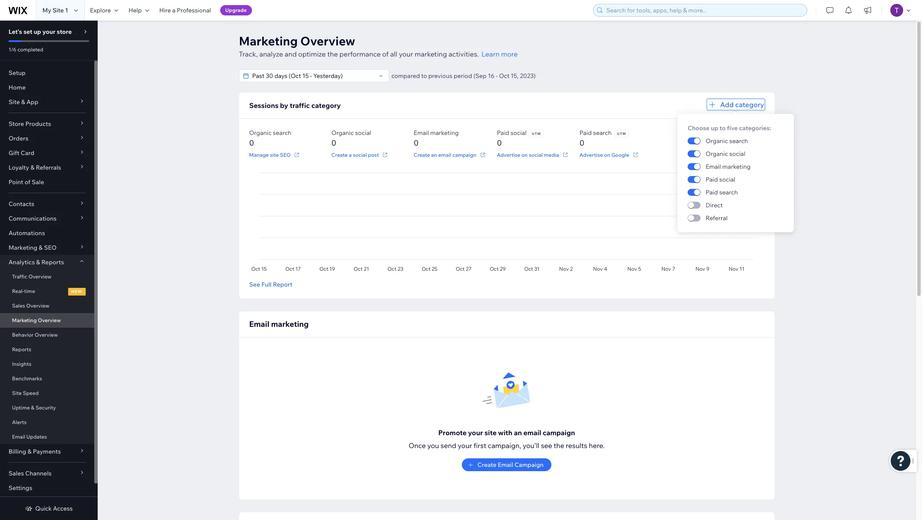 Task type: describe. For each thing, give the bounding box(es) containing it.
benchmarks
[[12, 376, 42, 382]]

manage site seo link
[[249, 151, 301, 159]]

help
[[129, 6, 142, 14]]

choose up to five categories:
[[688, 124, 772, 132]]

campaign,
[[488, 442, 522, 450]]

reports link
[[0, 343, 94, 357]]

4 0 from the left
[[497, 138, 502, 148]]

create an email campaign
[[414, 152, 477, 158]]

marketing for marketing overview track, analyze and optimize the performance of all your marketing activities. learn more
[[239, 33, 298, 48]]

create inside button
[[478, 461, 497, 469]]

gift
[[9, 149, 19, 157]]

store
[[9, 120, 24, 128]]

15,
[[511, 72, 519, 80]]

email updates link
[[0, 430, 94, 445]]

0 vertical spatial paid search
[[580, 129, 612, 137]]

2023)
[[520, 72, 536, 80]]

orders
[[9, 135, 28, 142]]

on for paid search
[[605, 152, 611, 158]]

of inside sidebar element
[[25, 178, 30, 186]]

report
[[273, 281, 293, 289]]

marketing inside marketing overview track, analyze and optimize the performance of all your marketing activities. learn more
[[415, 50, 447, 58]]

point of sale
[[9, 178, 44, 186]]

five
[[728, 124, 739, 132]]

& for marketing
[[39, 244, 43, 252]]

point of sale link
[[0, 175, 94, 190]]

speed
[[23, 390, 39, 397]]

explore
[[90, 6, 111, 14]]

setup link
[[0, 66, 94, 80]]

add
[[721, 100, 734, 109]]

social inside organic social 0
[[355, 129, 372, 137]]

benchmarks link
[[0, 372, 94, 386]]

contacts button
[[0, 197, 94, 211]]

referrals
[[36, 164, 61, 172]]

of inside marketing overview track, analyze and optimize the performance of all your marketing activities. learn more
[[383, 50, 389, 58]]

5 0 from the left
[[580, 138, 585, 148]]

advertise for search
[[580, 152, 604, 158]]

google
[[612, 152, 630, 158]]

gift card
[[9, 149, 34, 157]]

behavior overview link
[[0, 328, 94, 343]]

organic search 0
[[249, 129, 292, 148]]

0 horizontal spatial email marketing
[[249, 320, 309, 329]]

0 for organic search 0
[[249, 138, 254, 148]]

0 horizontal spatial paid social
[[497, 129, 527, 137]]

create for organic social 0
[[332, 152, 348, 158]]

overview for traffic overview
[[28, 274, 52, 280]]

store products
[[9, 120, 51, 128]]

analytics
[[9, 259, 35, 266]]

card
[[21, 149, 34, 157]]

the inside marketing overview track, analyze and optimize the performance of all your marketing activities. learn more
[[328, 50, 338, 58]]

alerts
[[12, 419, 27, 426]]

analyze
[[260, 50, 283, 58]]

hire a professional
[[159, 6, 211, 14]]

organic social
[[706, 150, 746, 158]]

compared
[[392, 72, 420, 80]]

automations link
[[0, 226, 94, 241]]

utm for paid search
[[618, 132, 627, 136]]

site & app button
[[0, 95, 94, 109]]

see full report button
[[249, 281, 293, 289]]

advertise on google link
[[580, 151, 640, 159]]

0 for organic social 0
[[332, 138, 337, 148]]

up inside sidebar element
[[34, 28, 41, 36]]

sales overview
[[12, 303, 49, 309]]

1 horizontal spatial paid social
[[706, 176, 736, 184]]

oct
[[500, 72, 510, 80]]

marketing inside email marketing 0
[[431, 129, 459, 137]]

add category button
[[708, 100, 765, 110]]

by
[[280, 101, 288, 110]]

search down "five"
[[730, 137, 749, 145]]

setup
[[9, 69, 26, 77]]

site speed link
[[0, 386, 94, 401]]

compared to previous period (sep 16 - oct 15, 2023)
[[392, 72, 536, 80]]

communications
[[9, 215, 57, 223]]

behavior overview
[[12, 332, 58, 338]]

email down organic social
[[706, 163, 722, 171]]

settings link
[[0, 481, 94, 496]]

orders button
[[0, 131, 94, 146]]

analytics & reports button
[[0, 255, 94, 270]]

loyalty & referrals
[[9, 164, 61, 172]]

search up advertise on google
[[594, 129, 612, 137]]

site for site & app
[[9, 98, 20, 106]]

new
[[71, 289, 83, 295]]

social up advertise on social media
[[511, 129, 527, 137]]

your left first
[[458, 442, 473, 450]]

automations
[[9, 229, 45, 237]]

traffic overview link
[[0, 270, 94, 284]]

upgrade button
[[220, 5, 252, 15]]

advertise on social media link
[[497, 151, 570, 159]]

you'll
[[523, 442, 540, 450]]

campaign
[[515, 461, 544, 469]]

hire a professional link
[[154, 0, 216, 21]]

let's set up your store
[[9, 28, 72, 36]]

utm for paid social
[[532, 132, 541, 136]]

full
[[262, 281, 272, 289]]

social left post
[[353, 152, 367, 158]]

real-time
[[12, 288, 35, 295]]

create for email marketing 0
[[414, 152, 430, 158]]

marketing for marketing & seo
[[9, 244, 37, 252]]

organic for organic social 0
[[332, 129, 354, 137]]

sales for sales channels
[[9, 470, 24, 478]]

1 horizontal spatial up
[[712, 124, 719, 132]]

choose
[[688, 124, 710, 132]]

performance
[[340, 50, 381, 58]]

access
[[53, 505, 73, 513]]

0 vertical spatial campaign
[[453, 152, 477, 158]]

your inside sidebar element
[[42, 28, 55, 36]]

marketing overview link
[[0, 314, 94, 328]]

loyalty
[[9, 164, 29, 172]]

an inside promote your site with an email campaign once you send your first campaign, you'll see the results here.
[[514, 429, 522, 437]]

email inside email marketing 0
[[414, 129, 429, 137]]

loyalty & referrals button
[[0, 160, 94, 175]]

1
[[65, 6, 68, 14]]

uptime & security link
[[0, 401, 94, 416]]

search up direct
[[720, 189, 739, 196]]

post
[[368, 152, 379, 158]]

marketing & seo button
[[0, 241, 94, 255]]

send
[[441, 442, 457, 450]]

completed
[[18, 46, 43, 53]]

products
[[25, 120, 51, 128]]

organic for organic search 0
[[249, 129, 272, 137]]

professional
[[177, 6, 211, 14]]



Task type: vqa. For each thing, say whether or not it's contained in the screenshot.


Task type: locate. For each thing, give the bounding box(es) containing it.
0 horizontal spatial a
[[172, 6, 176, 14]]

on for paid social
[[522, 152, 528, 158]]

1 horizontal spatial an
[[514, 429, 522, 437]]

social down organic social
[[720, 176, 736, 184]]

quick access
[[35, 505, 73, 513]]

sidebar element
[[0, 21, 98, 521]]

overview
[[301, 33, 356, 48], [28, 274, 52, 280], [26, 303, 49, 309], [38, 317, 61, 324], [35, 332, 58, 338]]

1 vertical spatial paid social
[[706, 176, 736, 184]]

& left app
[[21, 98, 25, 106]]

1 horizontal spatial advertise
[[580, 152, 604, 158]]

organic inside organic search 0
[[249, 129, 272, 137]]

organic down the organic search
[[706, 150, 729, 158]]

create down organic social 0
[[332, 152, 348, 158]]

paid social up advertise on social media
[[497, 129, 527, 137]]

1 vertical spatial the
[[554, 442, 565, 450]]

the right optimize
[[328, 50, 338, 58]]

2 utm from the left
[[618, 132, 627, 136]]

marketing
[[415, 50, 447, 58], [431, 129, 459, 137], [723, 163, 751, 171], [271, 320, 309, 329]]

category right add at the top right of the page
[[736, 100, 765, 109]]

email inside sidebar element
[[12, 434, 25, 440]]

gift card button
[[0, 146, 94, 160]]

site right manage
[[270, 152, 279, 158]]

the right see
[[554, 442, 565, 450]]

0 up advertise on social media
[[497, 138, 502, 148]]

0 up advertise on google
[[580, 138, 585, 148]]

1 vertical spatial seo
[[44, 244, 57, 252]]

social left media
[[529, 152, 543, 158]]

organic for organic social
[[706, 150, 729, 158]]

email down campaign,
[[498, 461, 514, 469]]

quick
[[35, 505, 52, 513]]

paid search up direct
[[706, 189, 739, 196]]

0 horizontal spatial create
[[332, 152, 348, 158]]

0 vertical spatial email
[[439, 152, 452, 158]]

site inside promote your site with an email campaign once you send your first campaign, you'll see the results here.
[[485, 429, 497, 437]]

advertise
[[497, 152, 521, 158], [580, 152, 604, 158]]

of left the "all"
[[383, 50, 389, 58]]

an right the with at bottom right
[[514, 429, 522, 437]]

campaign down email marketing 0
[[453, 152, 477, 158]]

0 vertical spatial of
[[383, 50, 389, 58]]

you
[[428, 442, 439, 450]]

& for analytics
[[36, 259, 40, 266]]

sales down real-
[[12, 303, 25, 309]]

0 vertical spatial up
[[34, 28, 41, 36]]

0 horizontal spatial the
[[328, 50, 338, 58]]

1 vertical spatial campaign
[[543, 429, 576, 437]]

0 horizontal spatial an
[[432, 152, 437, 158]]

Search for tools, apps, help & more... field
[[604, 4, 805, 16]]

paid search up advertise on google
[[580, 129, 612, 137]]

& inside site & app popup button
[[21, 98, 25, 106]]

organic
[[249, 129, 272, 137], [332, 129, 354, 137], [706, 137, 729, 145], [706, 150, 729, 158]]

2 horizontal spatial create
[[478, 461, 497, 469]]

uptime & security
[[12, 405, 56, 411]]

1 horizontal spatial seo
[[280, 152, 291, 158]]

0 vertical spatial sales
[[12, 303, 25, 309]]

16
[[488, 72, 495, 80]]

1 vertical spatial paid search
[[706, 189, 739, 196]]

email inside promote your site with an email campaign once you send your first campaign, you'll see the results here.
[[524, 429, 542, 437]]

sales inside popup button
[[9, 470, 24, 478]]

category right traffic
[[312, 101, 341, 110]]

paid search
[[580, 129, 612, 137], [706, 189, 739, 196]]

settings
[[9, 485, 32, 492]]

2 advertise from the left
[[580, 152, 604, 158]]

communications button
[[0, 211, 94, 226]]

advertise on google
[[580, 152, 630, 158]]

site down home
[[9, 98, 20, 106]]

& right loyalty
[[31, 164, 34, 172]]

1 horizontal spatial the
[[554, 442, 565, 450]]

overview down marketing overview link
[[35, 332, 58, 338]]

1 horizontal spatial email marketing
[[706, 163, 751, 171]]

create down email marketing 0
[[414, 152, 430, 158]]

overview for sales overview
[[26, 303, 49, 309]]

on left google
[[605, 152, 611, 158]]

email
[[439, 152, 452, 158], [524, 429, 542, 437]]

sales channels button
[[0, 467, 94, 481]]

1 horizontal spatial to
[[720, 124, 726, 132]]

billing
[[9, 448, 26, 456]]

manage
[[249, 152, 269, 158]]

seo up analytics & reports popup button
[[44, 244, 57, 252]]

1 vertical spatial to
[[720, 124, 726, 132]]

email updates
[[12, 434, 47, 440]]

0 vertical spatial the
[[328, 50, 338, 58]]

1 vertical spatial reports
[[12, 347, 31, 353]]

& for uptime
[[31, 405, 34, 411]]

& inside marketing & seo popup button
[[39, 244, 43, 252]]

hire
[[159, 6, 171, 14]]

seo inside popup button
[[44, 244, 57, 252]]

marketing up analytics
[[9, 244, 37, 252]]

here.
[[589, 442, 605, 450]]

& inside loyalty & referrals popup button
[[31, 164, 34, 172]]

sales overview link
[[0, 299, 94, 314]]

1 horizontal spatial of
[[383, 50, 389, 58]]

1 horizontal spatial reports
[[41, 259, 64, 266]]

referral
[[706, 214, 728, 222]]

0 horizontal spatial utm
[[532, 132, 541, 136]]

to left the previous
[[422, 72, 427, 80]]

reports
[[41, 259, 64, 266], [12, 347, 31, 353]]

2 vertical spatial marketing
[[12, 317, 37, 324]]

the
[[328, 50, 338, 58], [554, 442, 565, 450]]

the inside promote your site with an email campaign once you send your first campaign, you'll see the results here.
[[554, 442, 565, 450]]

social up create a social post link
[[355, 129, 372, 137]]

marketing for marketing overview
[[12, 317, 37, 324]]

0 horizontal spatial to
[[422, 72, 427, 80]]

once
[[409, 442, 426, 450]]

your left store
[[42, 28, 55, 36]]

your inside marketing overview track, analyze and optimize the performance of all your marketing activities. learn more
[[399, 50, 414, 58]]

0 inside email marketing 0
[[414, 138, 419, 148]]

1 vertical spatial marketing
[[9, 244, 37, 252]]

email up 'create an email campaign'
[[414, 129, 429, 137]]

a right hire
[[172, 6, 176, 14]]

& for site
[[21, 98, 25, 106]]

email marketing
[[706, 163, 751, 171], [249, 320, 309, 329]]

email down alerts
[[12, 434, 25, 440]]

channels
[[25, 470, 52, 478]]

0 vertical spatial to
[[422, 72, 427, 80]]

0 horizontal spatial paid search
[[580, 129, 612, 137]]

0 horizontal spatial site
[[270, 152, 279, 158]]

to left "five"
[[720, 124, 726, 132]]

0 horizontal spatial reports
[[12, 347, 31, 353]]

advertise left media
[[497, 152, 521, 158]]

& up analytics & reports
[[39, 244, 43, 252]]

& right billing
[[28, 448, 32, 456]]

up right 'set'
[[34, 28, 41, 36]]

email marketing 0
[[414, 129, 459, 148]]

1 horizontal spatial create
[[414, 152, 430, 158]]

store
[[57, 28, 72, 36]]

point
[[9, 178, 23, 186]]

updates
[[26, 434, 47, 440]]

sessions
[[249, 101, 279, 110]]

set
[[23, 28, 32, 36]]

traffic
[[290, 101, 310, 110]]

social down the organic search
[[730, 150, 746, 158]]

1 vertical spatial email
[[524, 429, 542, 437]]

utm up advertise on social media link
[[532, 132, 541, 136]]

1 horizontal spatial site
[[485, 429, 497, 437]]

marketing down organic social
[[723, 163, 751, 171]]

& inside billing & payments popup button
[[28, 448, 32, 456]]

1 horizontal spatial utm
[[618, 132, 627, 136]]

search inside organic search 0
[[273, 129, 292, 137]]

your up first
[[469, 429, 483, 437]]

analytics & reports
[[9, 259, 64, 266]]

marketing up analyze
[[239, 33, 298, 48]]

of left 'sale'
[[25, 178, 30, 186]]

& right uptime
[[31, 405, 34, 411]]

site
[[270, 152, 279, 158], [485, 429, 497, 437]]

0 vertical spatial email marketing
[[706, 163, 751, 171]]

1 horizontal spatial paid search
[[706, 189, 739, 196]]

1 advertise from the left
[[497, 152, 521, 158]]

2 0 from the left
[[332, 138, 337, 148]]

paid
[[497, 129, 510, 137], [580, 129, 592, 137], [706, 176, 719, 184], [706, 189, 719, 196]]

campaign inside promote your site with an email campaign once you send your first campaign, you'll see the results here.
[[543, 429, 576, 437]]

overview inside marketing overview track, analyze and optimize the performance of all your marketing activities. learn more
[[301, 33, 356, 48]]

1 vertical spatial site
[[485, 429, 497, 437]]

1 vertical spatial of
[[25, 178, 30, 186]]

0 horizontal spatial of
[[25, 178, 30, 186]]

1 vertical spatial up
[[712, 124, 719, 132]]

campaign up see
[[543, 429, 576, 437]]

manage site seo
[[249, 152, 291, 158]]

insights
[[12, 361, 31, 368]]

0 horizontal spatial advertise
[[497, 152, 521, 158]]

overview down sales overview link
[[38, 317, 61, 324]]

0 vertical spatial seo
[[280, 152, 291, 158]]

a for professional
[[172, 6, 176, 14]]

overview up optimize
[[301, 33, 356, 48]]

of
[[383, 50, 389, 58], [25, 178, 30, 186]]

overview up marketing overview in the bottom left of the page
[[26, 303, 49, 309]]

a for social
[[349, 152, 352, 158]]

first
[[474, 442, 487, 450]]

seo down organic search 0
[[280, 152, 291, 158]]

0 vertical spatial site
[[270, 152, 279, 158]]

organic for organic search
[[706, 137, 729, 145]]

1 vertical spatial email marketing
[[249, 320, 309, 329]]

site left the with at bottom right
[[485, 429, 497, 437]]

overview down analytics & reports
[[28, 274, 52, 280]]

site for site speed
[[12, 390, 22, 397]]

& inside uptime & security link
[[31, 405, 34, 411]]

traffic
[[12, 274, 27, 280]]

3 0 from the left
[[414, 138, 419, 148]]

1 horizontal spatial email
[[524, 429, 542, 437]]

period
[[454, 72, 473, 80]]

0 vertical spatial site
[[53, 6, 64, 14]]

category inside button
[[736, 100, 765, 109]]

payments
[[33, 448, 61, 456]]

organic inside organic social 0
[[332, 129, 354, 137]]

overview for marketing overview track, analyze and optimize the performance of all your marketing activities. learn more
[[301, 33, 356, 48]]

2 on from the left
[[605, 152, 611, 158]]

marketing down report
[[271, 320, 309, 329]]

activities.
[[449, 50, 479, 58]]

reports up insights
[[12, 347, 31, 353]]

& inside analytics & reports popup button
[[36, 259, 40, 266]]

my
[[42, 6, 51, 14]]

site inside popup button
[[9, 98, 20, 106]]

seo for marketing & seo
[[44, 244, 57, 252]]

1 on from the left
[[522, 152, 528, 158]]

advertise for social
[[497, 152, 521, 158]]

&
[[21, 98, 25, 106], [31, 164, 34, 172], [39, 244, 43, 252], [36, 259, 40, 266], [31, 405, 34, 411], [28, 448, 32, 456]]

time
[[24, 288, 35, 295]]

home link
[[0, 80, 94, 95]]

a
[[172, 6, 176, 14], [349, 152, 352, 158]]

site left 1
[[53, 6, 64, 14]]

marketing inside popup button
[[9, 244, 37, 252]]

& for billing
[[28, 448, 32, 456]]

0 horizontal spatial on
[[522, 152, 528, 158]]

0 vertical spatial a
[[172, 6, 176, 14]]

direct
[[706, 202, 723, 209]]

1 utm from the left
[[532, 132, 541, 136]]

seo for manage site seo
[[280, 152, 291, 158]]

2 vertical spatial site
[[12, 390, 22, 397]]

promote your site with an email campaign once you send your first campaign, you'll see the results here.
[[409, 429, 605, 450]]

0 horizontal spatial campaign
[[453, 152, 477, 158]]

& down marketing & seo
[[36, 259, 40, 266]]

create down first
[[478, 461, 497, 469]]

1 0 from the left
[[249, 138, 254, 148]]

reports inside popup button
[[41, 259, 64, 266]]

an down email marketing 0
[[432, 152, 437, 158]]

marketing up the behavior
[[12, 317, 37, 324]]

email marketing down organic social
[[706, 163, 751, 171]]

0 inside organic search 0
[[249, 138, 254, 148]]

1 vertical spatial sales
[[9, 470, 24, 478]]

your
[[42, 28, 55, 36], [399, 50, 414, 58], [469, 429, 483, 437], [458, 442, 473, 450]]

organic up organic social
[[706, 137, 729, 145]]

a down organic social 0
[[349, 152, 352, 158]]

marketing up 'create an email campaign'
[[431, 129, 459, 137]]

1 horizontal spatial category
[[736, 100, 765, 109]]

real-
[[12, 288, 24, 295]]

1 vertical spatial site
[[9, 98, 20, 106]]

& for loyalty
[[31, 164, 34, 172]]

track,
[[239, 50, 258, 58]]

media
[[544, 152, 559, 158]]

0 horizontal spatial seo
[[44, 244, 57, 252]]

help button
[[123, 0, 154, 21]]

utm up google
[[618, 132, 627, 136]]

insights link
[[0, 357, 94, 372]]

home
[[9, 84, 26, 91]]

your right the "all"
[[399, 50, 414, 58]]

site left speed
[[12, 390, 22, 397]]

0 vertical spatial an
[[432, 152, 437, 158]]

all
[[391, 50, 398, 58]]

marketing
[[239, 33, 298, 48], [9, 244, 37, 252], [12, 317, 37, 324]]

categories:
[[740, 124, 772, 132]]

on left media
[[522, 152, 528, 158]]

email marketing down report
[[249, 320, 309, 329]]

search up manage site seo link
[[273, 129, 292, 137]]

email down email marketing 0
[[439, 152, 452, 158]]

0 up manage
[[249, 138, 254, 148]]

0 horizontal spatial email
[[439, 152, 452, 158]]

paid social down organic social
[[706, 176, 736, 184]]

1 horizontal spatial campaign
[[543, 429, 576, 437]]

marketing up the previous
[[415, 50, 447, 58]]

1 vertical spatial a
[[349, 152, 352, 158]]

0 vertical spatial marketing
[[239, 33, 298, 48]]

optimize
[[299, 50, 326, 58]]

contacts
[[9, 200, 34, 208]]

1 vertical spatial an
[[514, 429, 522, 437]]

overview for marketing overview
[[38, 317, 61, 324]]

up right choose
[[712, 124, 719, 132]]

1 horizontal spatial on
[[605, 152, 611, 158]]

0 horizontal spatial up
[[34, 28, 41, 36]]

0 up create a social post
[[332, 138, 337, 148]]

0 vertical spatial reports
[[41, 259, 64, 266]]

advertise left google
[[580, 152, 604, 158]]

0 inside organic social 0
[[332, 138, 337, 148]]

an
[[432, 152, 437, 158], [514, 429, 522, 437]]

email inside button
[[498, 461, 514, 469]]

billing & payments
[[9, 448, 61, 456]]

create a social post
[[332, 152, 379, 158]]

sales for sales overview
[[12, 303, 25, 309]]

email down 'see'
[[249, 320, 270, 329]]

organic up create a social post
[[332, 129, 354, 137]]

0 vertical spatial paid social
[[497, 129, 527, 137]]

email up you'll
[[524, 429, 542, 437]]

overview for behavior overview
[[35, 332, 58, 338]]

reports down marketing & seo popup button
[[41, 259, 64, 266]]

1 horizontal spatial a
[[349, 152, 352, 158]]

to
[[422, 72, 427, 80], [720, 124, 726, 132]]

sales up settings
[[9, 470, 24, 478]]

marketing inside marketing overview track, analyze and optimize the performance of all your marketing activities. learn more
[[239, 33, 298, 48]]

organic up manage
[[249, 129, 272, 137]]

0 up 'create an email campaign'
[[414, 138, 419, 148]]

0 for email marketing 0
[[414, 138, 419, 148]]

previous
[[429, 72, 453, 80]]

results
[[566, 442, 588, 450]]

utm
[[532, 132, 541, 136], [618, 132, 627, 136]]

learn more link
[[482, 49, 518, 59]]

None field
[[250, 70, 376, 82]]

0 horizontal spatial category
[[312, 101, 341, 110]]



